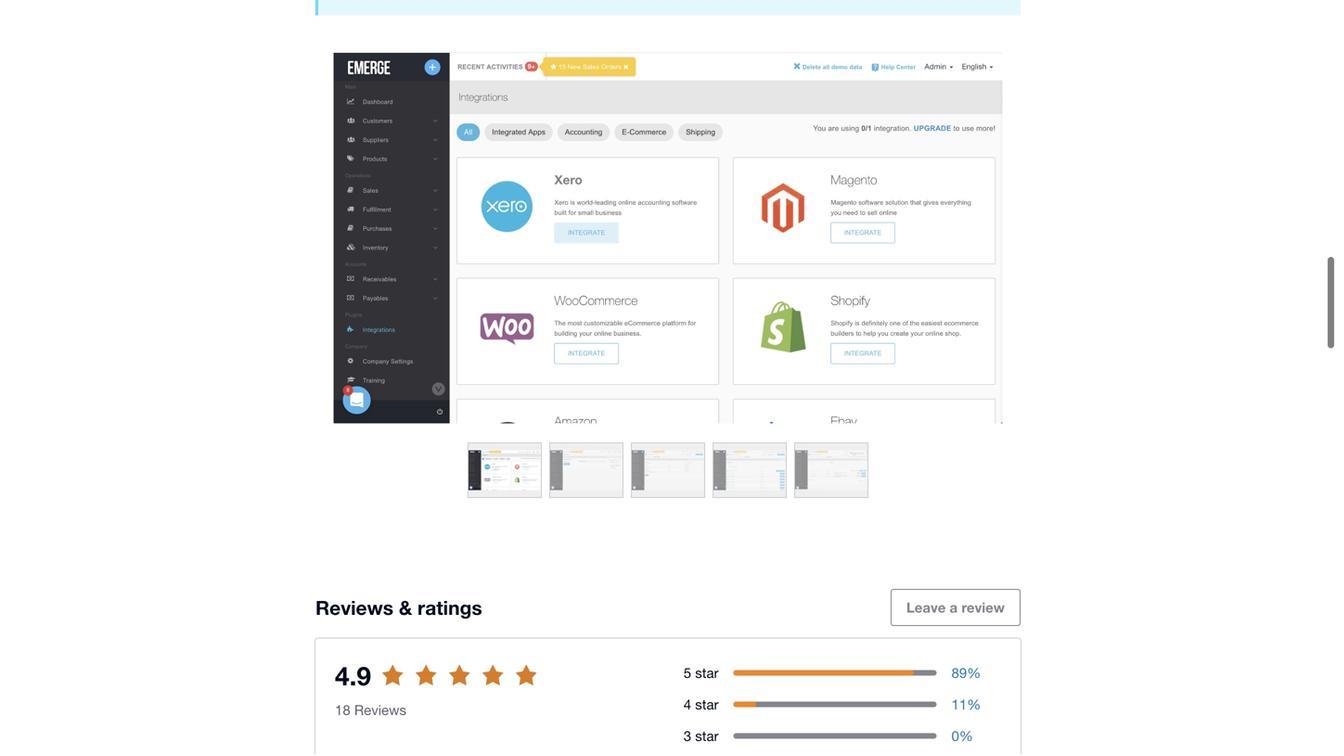 Task type: locate. For each thing, give the bounding box(es) containing it.
% for 11
[[967, 704, 981, 720]]

reviews
[[316, 604, 393, 627], [354, 709, 406, 726]]

3 star from the top
[[695, 735, 719, 752]]

star
[[695, 672, 719, 688], [695, 704, 719, 720], [695, 735, 719, 752]]

star for 4 star
[[695, 704, 719, 720]]

1 vertical spatial reviews
[[354, 709, 406, 726]]

4.9
[[335, 668, 371, 699]]

skip
[[361, 686, 390, 703]]

18 reviews
[[335, 709, 406, 726]]

screenshot 1 of 5 for app emerge app image
[[469, 451, 541, 505]]

&
[[399, 604, 412, 627]]

leave a review
[[907, 607, 1005, 624]]

18
[[335, 709, 351, 726]]

5 star
[[684, 672, 719, 688]]

a
[[950, 607, 958, 624]]

% down 89 %
[[967, 704, 981, 720]]

review
[[962, 607, 1005, 624]]

2 vertical spatial star
[[695, 735, 719, 752]]

2 vertical spatial %
[[960, 735, 973, 752]]

0
[[952, 735, 960, 752]]

list
[[466, 686, 486, 703]]

reviews & ratings
[[316, 604, 482, 627]]

89 %
[[952, 672, 981, 688]]

1 star from the top
[[695, 672, 719, 688]]

screenshot 5 of 5 for app emerge app image
[[795, 451, 868, 505]]

leave a review button
[[891, 597, 1021, 634]]

2 star from the top
[[695, 704, 719, 720]]

%
[[967, 672, 981, 688], [967, 704, 981, 720], [960, 735, 973, 752]]

% for 0
[[960, 735, 973, 752]]

reviews left &
[[316, 604, 393, 627]]

reviews down skip
[[354, 709, 406, 726]]

star right "4"
[[695, 704, 719, 720]]

0 vertical spatial reviews
[[316, 604, 393, 627]]

0 vertical spatial star
[[695, 672, 719, 688]]

star right 5
[[695, 672, 719, 688]]

star right 3
[[695, 735, 719, 752]]

0 %
[[952, 735, 973, 752]]

% down "11 %"
[[960, 735, 973, 752]]

1 vertical spatial star
[[695, 704, 719, 720]]

1 vertical spatial %
[[967, 704, 981, 720]]

0 vertical spatial %
[[967, 672, 981, 688]]

11
[[952, 704, 967, 720]]

% up "11 %"
[[967, 672, 981, 688]]



Task type: describe. For each thing, give the bounding box(es) containing it.
11 %
[[952, 704, 981, 720]]

skip to reviews list
[[361, 686, 486, 703]]

4
[[684, 704, 691, 720]]

3 star
[[684, 735, 719, 752]]

star for 3 star
[[695, 735, 719, 752]]

reviews
[[411, 686, 462, 703]]

% for 89
[[967, 672, 981, 688]]

ratings
[[418, 604, 482, 627]]

screenshot 4 of 5 for app emerge app image
[[714, 451, 786, 505]]

screenshot 2 of 5 for app emerge app image
[[550, 451, 623, 505]]

89
[[952, 672, 967, 688]]

skip to reviews list link
[[345, 676, 501, 713]]

star for 5 star
[[695, 672, 719, 688]]

4 star
[[684, 704, 719, 720]]

screenshot 3 of 5 for app emerge app image
[[632, 451, 704, 505]]

leave
[[907, 607, 946, 624]]

5
[[684, 672, 691, 688]]

3
[[684, 735, 691, 752]]

screenshot 1 for app emerge app image
[[316, 60, 1021, 431]]

to
[[394, 686, 407, 703]]



Task type: vqa. For each thing, say whether or not it's contained in the screenshot.
&
yes



